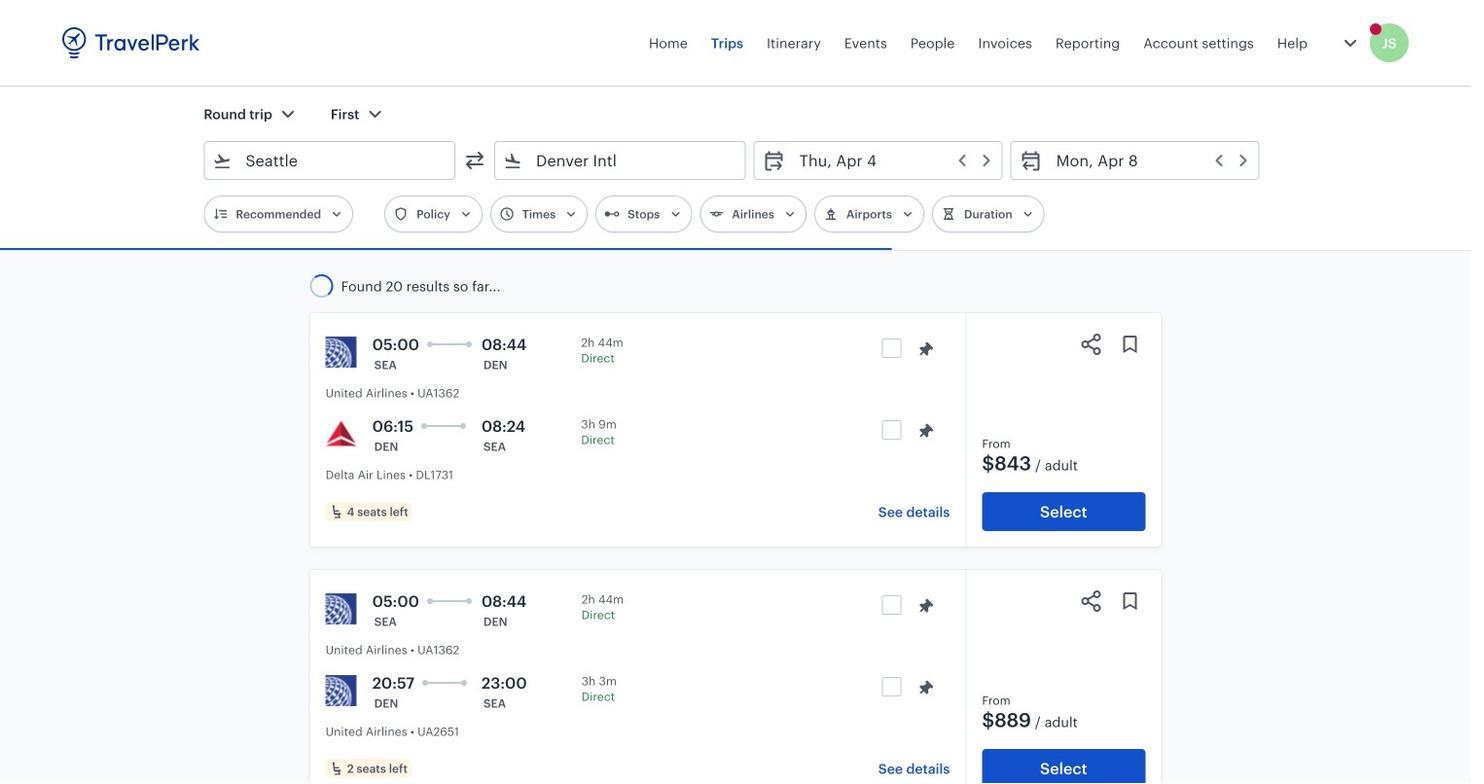 Task type: describe. For each thing, give the bounding box(es) containing it.
From search field
[[232, 145, 429, 176]]

2 united airlines image from the top
[[326, 675, 357, 707]]

Return field
[[1043, 145, 1251, 176]]

Depart field
[[786, 145, 994, 176]]



Task type: locate. For each thing, give the bounding box(es) containing it.
united airlines image down united airlines icon
[[326, 675, 357, 707]]

0 vertical spatial united airlines image
[[326, 337, 357, 368]]

1 vertical spatial united airlines image
[[326, 675, 357, 707]]

1 united airlines image from the top
[[326, 337, 357, 368]]

united airlines image
[[326, 594, 357, 625]]

To search field
[[523, 145, 720, 176]]

united airlines image up delta air lines icon
[[326, 337, 357, 368]]

united airlines image
[[326, 337, 357, 368], [326, 675, 357, 707]]

delta air lines image
[[326, 419, 357, 450]]



Task type: vqa. For each thing, say whether or not it's contained in the screenshot.
'Depart' text box
no



